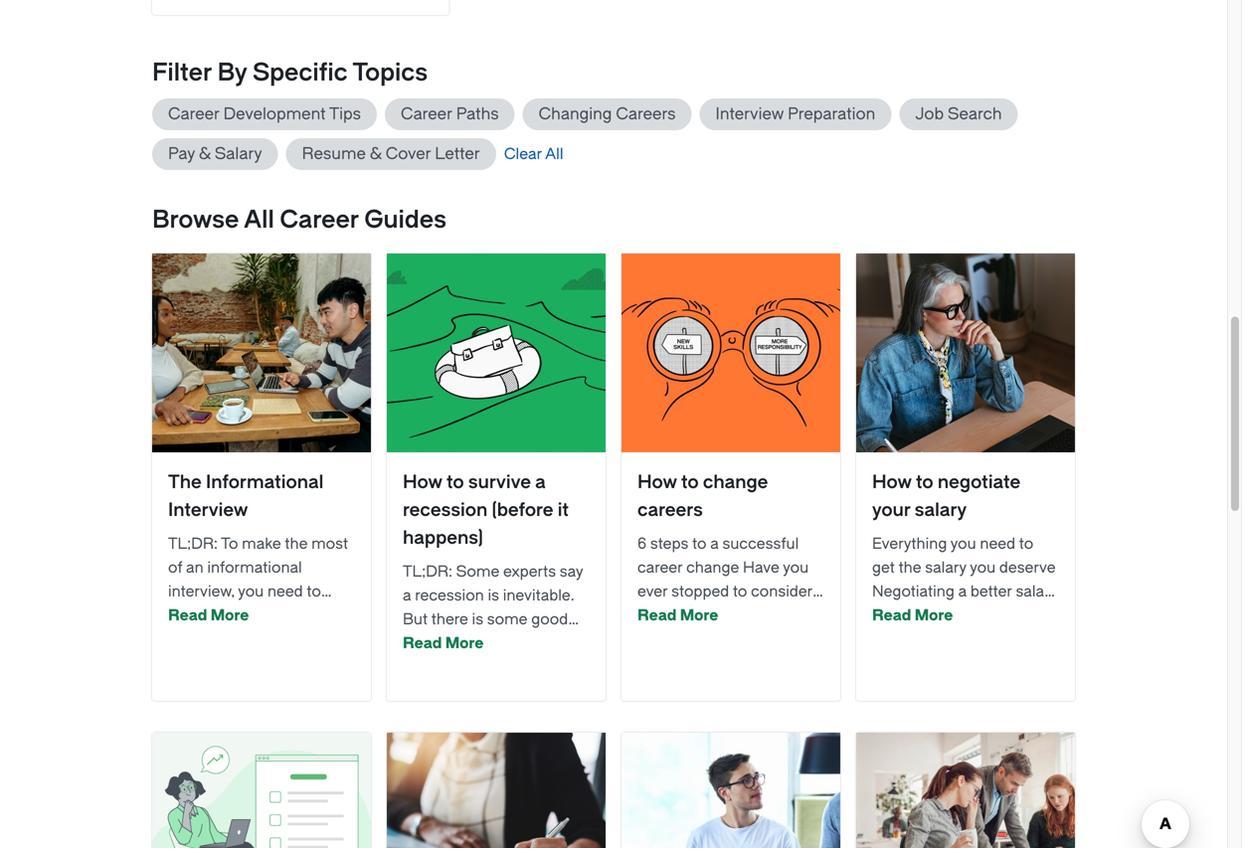Task type: describe. For each thing, give the bounding box(es) containing it.
tl;dr: for how to survive a recession (before it happens)
[[403, 563, 453, 581]]

it inside "how to survive a recession (before it happens)"
[[558, 500, 569, 521]]

a right pick
[[782, 607, 790, 625]]

news
[[403, 635, 440, 653]]

more for how to negotiate your salary
[[915, 607, 954, 625]]

how for the informational interview
[[210, 607, 240, 625]]

6
[[638, 535, 647, 553]]

experts
[[504, 563, 556, 581]]

we've
[[462, 635, 501, 653]]

pick
[[749, 607, 778, 625]]

some
[[456, 563, 500, 581]]

is inside 6 steps to a successful career change have you ever stopped to consider how wild it is to pick a career path as a...
[[715, 607, 727, 625]]

read more for how to survive a recession (before it happens)
[[403, 635, 484, 653]]

browse all career guides
[[152, 206, 447, 234]]

stopped
[[672, 583, 730, 601]]

how for how to change careers
[[638, 607, 668, 625]]

survive
[[469, 472, 531, 493]]

as
[[722, 631, 738, 649]]

interview,
[[168, 583, 235, 601]]

here's inside tl;dr: to make the most of an informational interview, you need to know how to approach it. here's a roadmap to help you successfully...
[[168, 631, 213, 649]]

the inside tl;dr: to make the most of an informational interview, you need to know how to approach it. here's a roadmap to help you successfully...
[[285, 535, 308, 553]]

most
[[312, 535, 348, 553]]

read for how to negotiate your salary
[[873, 607, 912, 625]]

how to change careers
[[638, 472, 769, 521]]

a inside tl;dr: to make the most of an informational interview, you need to know how to approach it. here's a roadmap to help you successfully...
[[216, 631, 225, 649]]

1 - from the left
[[444, 635, 451, 653]]

negotiate
[[938, 472, 1021, 493]]

read more for how to change careers
[[638, 607, 719, 625]]

got
[[505, 635, 528, 653]]

a...
[[742, 631, 762, 649]]

you down know
[[168, 655, 194, 673]]

the inside tl;dr: some experts say a recession is inevitable. but there is some good news -- we've got you covered with the essentials: here's what...
[[497, 659, 520, 677]]

to down 'have'
[[733, 583, 748, 601]]

a right steps
[[711, 535, 719, 553]]

your
[[873, 500, 911, 521]]

salary
[[915, 500, 968, 521]]

know
[[168, 607, 206, 625]]

by
[[218, 59, 247, 87]]

you inside 6 steps to a successful career change have you ever stopped to consider how wild it is to pick a career path as a...
[[783, 559, 809, 577]]

6 steps to a successful career change have you ever stopped to consider how wild it is to pick a career path as a...
[[638, 535, 813, 649]]

career
[[280, 206, 359, 234]]

a inside "how to survive a recession (before it happens)"
[[536, 472, 546, 493]]

it inside 6 steps to a successful career change have you ever stopped to consider how wild it is to pick a career path as a...
[[703, 607, 712, 625]]

read for how to survive a recession (before it happens)
[[403, 635, 442, 653]]

filter by specific topics
[[152, 59, 428, 87]]

specific
[[253, 59, 348, 87]]

filter
[[152, 59, 212, 87]]

clear
[[504, 145, 542, 163]]

tl;dr: for the informational interview
[[168, 535, 218, 553]]

clear all
[[504, 145, 564, 163]]

how to negotiate your salary
[[873, 472, 1021, 521]]

you inside tl;dr: some experts say a recession is inevitable. but there is some good news -- we've got you covered with the essentials: here's what...
[[532, 635, 558, 653]]

to down approach
[[296, 631, 311, 649]]

to up the roadmap
[[243, 607, 258, 625]]

happens)
[[403, 528, 484, 549]]

here's inside tl;dr: some experts say a recession is inevitable. but there is some good news -- we've got you covered with the essentials: here's what...
[[482, 683, 526, 701]]

to inside how to change careers
[[682, 472, 699, 493]]



Task type: locate. For each thing, give the bounding box(es) containing it.
career
[[638, 559, 683, 577], [638, 631, 683, 649]]

2 - from the left
[[451, 635, 458, 653]]

more
[[211, 607, 249, 625], [680, 607, 719, 625], [915, 607, 954, 625], [446, 635, 484, 653]]

all right clear
[[545, 145, 564, 163]]

2 horizontal spatial how
[[873, 472, 912, 493]]

successful
[[723, 535, 799, 553]]

change up the stopped
[[687, 559, 740, 577]]

1 vertical spatial career
[[638, 631, 683, 649]]

how up happens)
[[403, 472, 443, 493]]

1 horizontal spatial it
[[703, 607, 712, 625]]

there
[[432, 611, 469, 629]]

the left most
[[285, 535, 308, 553]]

0 horizontal spatial is
[[472, 611, 484, 629]]

how for how to negotiate your salary
[[873, 472, 912, 493]]

say
[[560, 563, 583, 581]]

you down the good
[[532, 635, 558, 653]]

how inside the how to negotiate your salary
[[873, 472, 912, 493]]

1 vertical spatial all
[[244, 206, 274, 234]]

is up some
[[488, 587, 500, 605]]

1 horizontal spatial how
[[638, 607, 668, 625]]

covered
[[403, 659, 460, 677]]

to up 'careers'
[[682, 472, 699, 493]]

1 vertical spatial it
[[703, 607, 712, 625]]

a up successfully...
[[216, 631, 225, 649]]

how
[[403, 472, 443, 493], [638, 472, 677, 493], [873, 472, 912, 493]]

it.
[[332, 607, 345, 625]]

here's down with
[[482, 683, 526, 701]]

is
[[488, 587, 500, 605], [715, 607, 727, 625], [472, 611, 484, 629]]

how to survive a recession (before it happens)
[[403, 472, 569, 549]]

read for the informational interview
[[168, 607, 207, 625]]

recession inside tl;dr: some experts say a recession is inevitable. but there is some good news -- we've got you covered with the essentials: here's what...
[[415, 587, 484, 605]]

essentials:
[[403, 683, 478, 701]]

all for clear
[[545, 145, 564, 163]]

1 vertical spatial tl;dr:
[[403, 563, 453, 581]]

informational
[[207, 559, 302, 577]]

is up as on the bottom of the page
[[715, 607, 727, 625]]

more for how to survive a recession (before it happens)
[[446, 635, 484, 653]]

it right 'wild'
[[703, 607, 712, 625]]

1 vertical spatial the
[[497, 659, 520, 677]]

interview
[[168, 500, 248, 521]]

it right (before
[[558, 500, 569, 521]]

how up 'careers'
[[638, 472, 677, 493]]

the
[[168, 472, 202, 493]]

0 vertical spatial the
[[285, 535, 308, 553]]

careers
[[638, 500, 703, 521]]

1 vertical spatial here's
[[482, 683, 526, 701]]

0 horizontal spatial all
[[244, 206, 274, 234]]

a up (before
[[536, 472, 546, 493]]

0 horizontal spatial tl;dr:
[[168, 535, 218, 553]]

0 vertical spatial tl;dr:
[[168, 535, 218, 553]]

steps
[[651, 535, 689, 553]]

good
[[532, 611, 568, 629]]

informational
[[206, 472, 324, 493]]

(before
[[492, 500, 554, 521]]

how down the interview, at the left of the page
[[210, 607, 240, 625]]

here's
[[168, 631, 213, 649], [482, 683, 526, 701]]

to left survive
[[447, 472, 464, 493]]

a inside tl;dr: some experts say a recession is inevitable. but there is some good news -- we've got you covered with the essentials: here's what...
[[403, 587, 412, 605]]

how for how to survive a recession (before it happens)
[[403, 472, 443, 493]]

all left "career" at left
[[244, 206, 274, 234]]

tl;dr: to make the most of an informational interview, you need to know how to approach it. here's a roadmap to help you successfully...
[[168, 535, 348, 673]]

2 horizontal spatial is
[[715, 607, 727, 625]]

recession up the there
[[415, 587, 484, 605]]

recession
[[403, 500, 488, 521], [415, 587, 484, 605]]

1 career from the top
[[638, 559, 683, 577]]

it
[[558, 500, 569, 521], [703, 607, 712, 625]]

an
[[186, 559, 204, 577]]

read for how to change careers
[[638, 607, 677, 625]]

tl;dr: inside tl;dr: to make the most of an informational interview, you need to know how to approach it. here's a roadmap to help you successfully...
[[168, 535, 218, 553]]

change inside how to change careers
[[703, 472, 769, 493]]

0 vertical spatial recession
[[403, 500, 488, 521]]

recession up happens)
[[403, 500, 488, 521]]

path
[[687, 631, 718, 649]]

make
[[242, 535, 281, 553]]

to inside the how to negotiate your salary
[[916, 472, 934, 493]]

0 vertical spatial it
[[558, 500, 569, 521]]

0 vertical spatial all
[[545, 145, 564, 163]]

0 vertical spatial change
[[703, 472, 769, 493]]

1 horizontal spatial the
[[497, 659, 520, 677]]

all
[[545, 145, 564, 163], [244, 206, 274, 234]]

to
[[221, 535, 238, 553]]

change
[[703, 472, 769, 493], [687, 559, 740, 577]]

the
[[285, 535, 308, 553], [497, 659, 520, 677]]

0 horizontal spatial it
[[558, 500, 569, 521]]

how up "your"
[[873, 472, 912, 493]]

the down 'got'
[[497, 659, 520, 677]]

some
[[487, 611, 528, 629]]

recession inside "how to survive a recession (before it happens)"
[[403, 500, 488, 521]]

with
[[464, 659, 493, 677]]

here's down know
[[168, 631, 213, 649]]

tl;dr: some experts say a recession is inevitable. but there is some good news -- we've got you covered with the essentials: here's what...
[[403, 563, 583, 701]]

ever
[[638, 583, 668, 601]]

0 horizontal spatial here's
[[168, 631, 213, 649]]

0 vertical spatial here's
[[168, 631, 213, 649]]

is up we've
[[472, 611, 484, 629]]

of
[[168, 559, 182, 577]]

1 horizontal spatial here's
[[482, 683, 526, 701]]

roadmap
[[228, 631, 293, 649]]

read
[[168, 607, 207, 625], [638, 607, 677, 625], [873, 607, 912, 625], [403, 635, 442, 653]]

change up successful
[[703, 472, 769, 493]]

0 horizontal spatial how
[[403, 472, 443, 493]]

change inside 6 steps to a successful career change have you ever stopped to consider how wild it is to pick a career path as a...
[[687, 559, 740, 577]]

browse
[[152, 206, 239, 234]]

need
[[268, 583, 303, 601]]

all for browse
[[244, 206, 274, 234]]

2 career from the top
[[638, 631, 683, 649]]

1 vertical spatial recession
[[415, 587, 484, 605]]

1 how from the left
[[210, 607, 240, 625]]

career up ever
[[638, 559, 683, 577]]

to inside "how to survive a recession (before it happens)"
[[447, 472, 464, 493]]

how inside tl;dr: to make the most of an informational interview, you need to know how to approach it. here's a roadmap to help you successfully...
[[210, 607, 240, 625]]

you down informational
[[238, 583, 264, 601]]

more for the informational interview
[[211, 607, 249, 625]]

you
[[783, 559, 809, 577], [238, 583, 264, 601], [532, 635, 558, 653], [168, 655, 194, 673]]

tl;dr: down happens)
[[403, 563, 453, 581]]

1 horizontal spatial is
[[488, 587, 500, 605]]

but
[[403, 611, 428, 629]]

read more
[[168, 607, 249, 625], [638, 607, 719, 625], [873, 607, 954, 625], [403, 635, 484, 653]]

read more for the informational interview
[[168, 607, 249, 625]]

topics
[[353, 59, 428, 87]]

-
[[444, 635, 451, 653], [451, 635, 458, 653]]

help
[[314, 631, 345, 649]]

guides
[[365, 206, 447, 234]]

2 how from the left
[[638, 472, 677, 493]]

tl;dr: inside tl;dr: some experts say a recession is inevitable. but there is some good news -- we've got you covered with the essentials: here's what...
[[403, 563, 453, 581]]

2 how from the left
[[638, 607, 668, 625]]

a up but
[[403, 587, 412, 605]]

consider
[[751, 583, 813, 601]]

1 how from the left
[[403, 472, 443, 493]]

0 vertical spatial career
[[638, 559, 683, 577]]

1 horizontal spatial all
[[545, 145, 564, 163]]

how for how to change careers
[[638, 472, 677, 493]]

how inside 6 steps to a successful career change have you ever stopped to consider how wild it is to pick a career path as a...
[[638, 607, 668, 625]]

1 horizontal spatial how
[[638, 472, 677, 493]]

tl;dr: up the an
[[168, 535, 218, 553]]

1 vertical spatial change
[[687, 559, 740, 577]]

the informational interview
[[168, 472, 324, 521]]

to right need at the bottom left of the page
[[307, 583, 321, 601]]

more for how to change careers
[[680, 607, 719, 625]]

0 horizontal spatial the
[[285, 535, 308, 553]]

how
[[210, 607, 240, 625], [638, 607, 668, 625]]

to right steps
[[693, 535, 707, 553]]

approach
[[261, 607, 329, 625]]

3 how from the left
[[873, 472, 912, 493]]

to up salary
[[916, 472, 934, 493]]

read more for how to negotiate your salary
[[873, 607, 954, 625]]

have
[[743, 559, 780, 577]]

tl;dr:
[[168, 535, 218, 553], [403, 563, 453, 581]]

you up consider
[[783, 559, 809, 577]]

how inside "how to survive a recession (before it happens)"
[[403, 472, 443, 493]]

to
[[447, 472, 464, 493], [682, 472, 699, 493], [916, 472, 934, 493], [693, 535, 707, 553], [307, 583, 321, 601], [733, 583, 748, 601], [243, 607, 258, 625], [731, 607, 745, 625], [296, 631, 311, 649]]

how inside how to change careers
[[638, 472, 677, 493]]

to up as on the bottom of the page
[[731, 607, 745, 625]]

1 horizontal spatial tl;dr:
[[403, 563, 453, 581]]

wild
[[671, 607, 699, 625]]

inevitable.
[[503, 587, 575, 605]]

0 horizontal spatial how
[[210, 607, 240, 625]]

successfully...
[[198, 655, 296, 673]]

career down 'wild'
[[638, 631, 683, 649]]

what...
[[529, 683, 575, 701]]

how down ever
[[638, 607, 668, 625]]

a
[[536, 472, 546, 493], [711, 535, 719, 553], [403, 587, 412, 605], [782, 607, 790, 625], [216, 631, 225, 649]]



Task type: vqa. For each thing, say whether or not it's contained in the screenshot.
(before on the left of the page
yes



